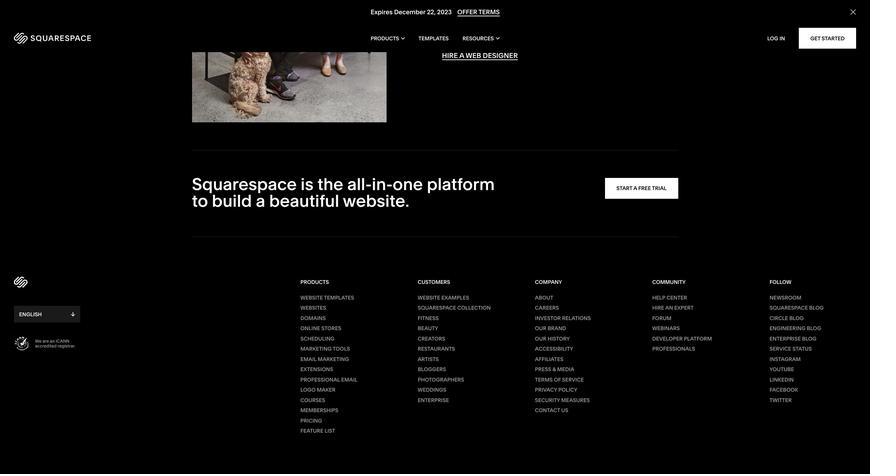 Task type: locate. For each thing, give the bounding box(es) containing it.
squarespace logo link
[[14, 33, 182, 44], [14, 275, 301, 289]]

1 horizontal spatial a
[[460, 51, 464, 60]]

visit help center
[[442, 5, 507, 14]]

2 our from the top
[[535, 335, 547, 342]]

our down investor
[[535, 325, 547, 332]]

instagram
[[770, 356, 801, 362]]

pricing
[[301, 417, 322, 424]]

beauty
[[418, 325, 438, 332]]

0 horizontal spatial enterprise
[[418, 397, 449, 403]]

0 vertical spatial service
[[770, 345, 792, 352]]

0 vertical spatial products
[[371, 35, 399, 42]]

terms right offer
[[479, 8, 500, 16]]

logo maker link
[[301, 386, 387, 393]]

0 vertical spatial help
[[461, 5, 478, 14]]

stores
[[322, 325, 342, 332]]

email down "extensions" link
[[341, 376, 358, 383]]

webinars inside squarespace is the all‑in‑one platform to build a beautiful website. main content
[[442, 36, 479, 44]]

website for website templates
[[301, 294, 323, 301]]

feature
[[301, 427, 324, 434]]

1 horizontal spatial center
[[667, 294, 687, 301]]

all‑in‑one
[[347, 174, 423, 194]]

help center
[[653, 294, 687, 301]]

professionals link
[[653, 345, 739, 352]]

enterprise for "enterprise" link
[[418, 397, 449, 403]]

a for hire
[[460, 51, 464, 60]]

blog inside circle blog link
[[790, 315, 804, 321]]

careers link
[[535, 304, 622, 311]]

help center link
[[653, 294, 739, 301]]

webinars link
[[442, 36, 479, 45], [653, 325, 739, 332]]

0 horizontal spatial a
[[256, 190, 265, 211]]

1 vertical spatial help
[[653, 294, 666, 301]]

enterprise blog
[[770, 335, 817, 342]]

designer
[[483, 51, 518, 60]]

maker
[[317, 386, 336, 393]]

1 vertical spatial terms
[[535, 376, 553, 383]]

a right the build
[[256, 190, 265, 211]]

service status link
[[770, 345, 857, 352]]

1 vertical spatial products
[[301, 279, 329, 285]]

1 horizontal spatial email
[[341, 376, 358, 383]]

1 horizontal spatial squarespace
[[418, 304, 456, 311]]

0 vertical spatial webinars
[[442, 36, 479, 44]]

engineering blog
[[770, 325, 822, 332]]

0 vertical spatial webinars link
[[442, 36, 479, 45]]

hire an expert
[[653, 304, 694, 311]]

1 horizontal spatial hire
[[653, 304, 665, 311]]

center inside squarespace is the all‑in‑one platform to build a beautiful website. main content
[[480, 5, 507, 14]]

accessibility link
[[535, 345, 622, 352]]

1 vertical spatial email
[[341, 376, 358, 383]]

webinars link up web
[[442, 36, 479, 45]]

1 horizontal spatial website
[[418, 294, 440, 301]]

tools
[[333, 345, 350, 352]]

0 horizontal spatial terms
[[479, 8, 500, 16]]

hire up forum
[[653, 304, 665, 311]]

pricing link
[[301, 417, 387, 424]]

1 horizontal spatial products
[[371, 35, 399, 42]]

0 vertical spatial center
[[480, 5, 507, 14]]

affiliates
[[535, 356, 564, 362]]

2 squarespace logo link from the top
[[14, 275, 301, 289]]

products up website templates
[[301, 279, 329, 285]]

squarespace logo image
[[14, 33, 91, 44], [14, 277, 28, 288]]

enterprise down engineering
[[770, 335, 801, 342]]

newsroom
[[770, 294, 802, 301]]

1 vertical spatial webinars link
[[653, 325, 739, 332]]

blog down engineering blog link
[[803, 335, 817, 342]]

webinars up 'developer'
[[653, 325, 680, 332]]

webinars up web
[[442, 36, 479, 44]]

email
[[301, 356, 317, 362], [341, 376, 358, 383]]

marketing down tools
[[318, 356, 349, 362]]

squarespace for squarespace blog
[[770, 304, 808, 311]]

2 horizontal spatial squarespace
[[770, 304, 808, 311]]

service
[[770, 345, 792, 352], [562, 376, 584, 383]]

products down expires
[[371, 35, 399, 42]]

1 vertical spatial enterprise
[[418, 397, 449, 403]]

hire inside squarespace is the all‑in‑one platform to build a beautiful website. main content
[[442, 51, 458, 60]]

templates up websites link
[[324, 294, 354, 301]]

hire for hire an expert
[[653, 304, 665, 311]]

center up the hire an expert
[[667, 294, 687, 301]]

terms inside squarespace is the all‑in‑one platform to build a beautiful website. main content
[[479, 8, 500, 16]]

online stores
[[301, 325, 342, 332]]

webinars link up developer platform link
[[653, 325, 739, 332]]

website
[[301, 294, 323, 301], [418, 294, 440, 301]]

instagram link
[[770, 356, 857, 363]]

squarespace inside squarespace is the all‑in‑one platform to build a beautiful website.
[[192, 174, 297, 194]]

log
[[768, 35, 779, 42]]

offer
[[457, 8, 477, 16]]

0 horizontal spatial products
[[301, 279, 329, 285]]

0 horizontal spatial hire
[[442, 51, 458, 60]]

1 squarespace logo link from the top
[[14, 33, 182, 44]]

press
[[535, 366, 552, 373]]

0 vertical spatial our
[[535, 325, 547, 332]]

our down the our brand
[[535, 335, 547, 342]]

enterprise down weddings
[[418, 397, 449, 403]]

templates down 22,
[[419, 35, 449, 42]]

1 vertical spatial service
[[562, 376, 584, 383]]

terms down press
[[535, 376, 553, 383]]

help inside help center link
[[653, 294, 666, 301]]

enterprise blog link
[[770, 335, 857, 342]]

hire for hire a web designer
[[442, 51, 458, 60]]

0 vertical spatial email
[[301, 356, 317, 362]]

a for start
[[634, 185, 637, 192]]

0 vertical spatial hire
[[442, 51, 458, 60]]

terms of service link
[[535, 376, 622, 383]]

website up "websites"
[[301, 294, 323, 301]]

expert
[[675, 304, 694, 311]]

1 vertical spatial our
[[535, 335, 547, 342]]

developer platform link
[[653, 335, 739, 342]]

templates
[[419, 35, 449, 42], [324, 294, 354, 301]]

1 horizontal spatial help
[[653, 294, 666, 301]]

website down customers
[[418, 294, 440, 301]]

enterprise
[[770, 335, 801, 342], [418, 397, 449, 403]]

0 horizontal spatial center
[[480, 5, 507, 14]]

build
[[212, 190, 252, 211]]

creators
[[418, 335, 445, 342]]

1 horizontal spatial enterprise
[[770, 335, 801, 342]]

0 horizontal spatial webinars
[[442, 36, 479, 44]]

courses
[[301, 397, 325, 403]]

investor
[[535, 315, 561, 321]]

templates link
[[419, 24, 449, 52]]

developer platform
[[653, 335, 712, 342]]

1 vertical spatial templates
[[324, 294, 354, 301]]

status
[[793, 345, 812, 352]]

hire left web
[[442, 51, 458, 60]]

1 vertical spatial hire
[[653, 304, 665, 311]]

get started
[[811, 35, 845, 42]]

a left web
[[460, 51, 464, 60]]

0 horizontal spatial email
[[301, 356, 317, 362]]

careers
[[535, 304, 559, 311]]

blog inside squarespace blog link
[[810, 304, 824, 311]]

terms
[[479, 8, 500, 16], [535, 376, 553, 383]]

newsroom link
[[770, 294, 857, 301]]

center right offer
[[480, 5, 507, 14]]

investor relations
[[535, 315, 591, 321]]

1 vertical spatial squarespace logo link
[[14, 275, 301, 289]]

website templates link
[[301, 294, 387, 301]]

youtube link
[[770, 366, 857, 373]]

squarespace collection link
[[418, 304, 505, 311]]

a left free
[[634, 185, 637, 192]]

0 horizontal spatial website
[[301, 294, 323, 301]]

blog inside engineering blog link
[[807, 325, 822, 332]]

press & media
[[535, 366, 575, 373]]

blog down circle blog link
[[807, 325, 822, 332]]

website examples
[[418, 294, 469, 301]]

2 horizontal spatial a
[[634, 185, 637, 192]]

service up instagram
[[770, 345, 792, 352]]

blog down newsroom link
[[810, 304, 824, 311]]

0 horizontal spatial webinars link
[[442, 36, 479, 45]]

offer terms link
[[457, 8, 500, 16]]

measures
[[562, 397, 590, 403]]

resources
[[463, 35, 494, 42]]

0 horizontal spatial templates
[[324, 294, 354, 301]]

2 website from the left
[[418, 294, 440, 301]]

a inside squarespace is the all‑in‑one platform to build a beautiful website.
[[256, 190, 265, 211]]

0 vertical spatial squarespace logo image
[[14, 33, 91, 44]]

1 vertical spatial webinars
[[653, 325, 680, 332]]

1 horizontal spatial webinars
[[653, 325, 680, 332]]

the
[[318, 174, 344, 194]]

service down press & media link
[[562, 376, 584, 383]]

1 our from the top
[[535, 325, 547, 332]]

1 website from the left
[[301, 294, 323, 301]]

circle blog link
[[770, 315, 857, 321]]

0 vertical spatial squarespace logo link
[[14, 33, 182, 44]]

hire
[[442, 51, 458, 60], [653, 304, 665, 311]]

0 vertical spatial terms
[[479, 8, 500, 16]]

0 horizontal spatial squarespace
[[192, 174, 297, 194]]

help inside visit help center link
[[461, 5, 478, 14]]

1 vertical spatial squarespace logo image
[[14, 277, 28, 288]]

bloggers
[[418, 366, 446, 373]]

media
[[557, 366, 575, 373]]

online
[[301, 325, 320, 332]]

marketing down scheduling
[[301, 345, 332, 352]]

contact us link
[[535, 407, 622, 414]]

0 vertical spatial enterprise
[[770, 335, 801, 342]]

affiliates link
[[535, 356, 622, 363]]

contact us
[[535, 407, 569, 414]]

email up "extensions"
[[301, 356, 317, 362]]

blog down squarespace blog
[[790, 315, 804, 321]]

1 horizontal spatial service
[[770, 345, 792, 352]]

blog inside enterprise blog link
[[803, 335, 817, 342]]

marketing
[[301, 345, 332, 352], [318, 356, 349, 362]]

squarespace for squarespace is the all‑in‑one platform to build a beautiful website.
[[192, 174, 297, 194]]

website for website examples
[[418, 294, 440, 301]]

squarespace for squarespace collection
[[418, 304, 456, 311]]

0 horizontal spatial help
[[461, 5, 478, 14]]

resources button
[[463, 24, 500, 52]]

blog for squarespace blog
[[810, 304, 824, 311]]

webinars link inside squarespace is the all‑in‑one platform to build a beautiful website. main content
[[442, 36, 479, 45]]

products
[[371, 35, 399, 42], [301, 279, 329, 285]]

1 horizontal spatial templates
[[419, 35, 449, 42]]

memberships
[[301, 407, 339, 414]]



Task type: describe. For each thing, give the bounding box(es) containing it.
forum link
[[653, 315, 739, 321]]

2023
[[437, 8, 452, 16]]

circle blog
[[770, 315, 804, 321]]

0 vertical spatial marketing
[[301, 345, 332, 352]]

feature list link
[[301, 427, 387, 434]]

website.
[[343, 190, 410, 211]]

in
[[780, 35, 785, 42]]

professional
[[301, 376, 340, 383]]

our for our history
[[535, 335, 547, 342]]

squarespace blog link
[[770, 304, 857, 311]]

domains
[[301, 315, 326, 321]]

marketing tools
[[301, 345, 350, 352]]

scheduling
[[301, 335, 335, 342]]

email marketing link
[[301, 356, 387, 363]]

log             in link
[[768, 35, 785, 42]]

privacy policy
[[535, 386, 578, 393]]

twitter link
[[770, 397, 857, 404]]

22,
[[427, 8, 436, 16]]

circle
[[770, 315, 789, 321]]

enterprise for enterprise blog
[[770, 335, 801, 342]]

community
[[653, 279, 686, 285]]

twitter
[[770, 397, 792, 403]]

press & media link
[[535, 366, 622, 373]]

about link
[[535, 294, 622, 301]]

started
[[822, 35, 845, 42]]

0 vertical spatial templates
[[419, 35, 449, 42]]

visit help center link
[[442, 5, 507, 14]]

trial
[[652, 185, 667, 192]]

1 horizontal spatial terms
[[535, 376, 553, 383]]

↓
[[71, 311, 75, 318]]

beautiful
[[269, 190, 339, 211]]

&
[[553, 366, 556, 373]]

squarespace blog
[[770, 304, 824, 311]]

brand
[[548, 325, 566, 332]]

professional email link
[[301, 376, 387, 383]]

security measures link
[[535, 397, 622, 404]]

our for our brand
[[535, 325, 547, 332]]

weddings link
[[418, 386, 505, 393]]

extensions link
[[301, 366, 387, 373]]

expires december 22, 2023
[[371, 8, 452, 16]]

history
[[548, 335, 570, 342]]

artists
[[418, 356, 439, 362]]

engineering
[[770, 325, 806, 332]]

domains link
[[301, 315, 387, 321]]

policy
[[559, 386, 578, 393]]

english
[[19, 311, 42, 318]]

1 vertical spatial center
[[667, 294, 687, 301]]

facebook link
[[770, 386, 857, 393]]

platform
[[684, 335, 712, 342]]

bloggers link
[[418, 366, 505, 373]]

restaurants link
[[418, 345, 505, 352]]

products inside button
[[371, 35, 399, 42]]

start
[[617, 185, 633, 192]]

platform
[[427, 174, 495, 194]]

squarespace is the all‑in‑one platform to build a beautiful website. main content
[[0, 0, 871, 237]]

blog for engineering blog
[[807, 325, 822, 332]]

december
[[394, 8, 426, 16]]

examples
[[442, 294, 469, 301]]

2 squarespace logo image from the top
[[14, 277, 28, 288]]

1 squarespace logo image from the top
[[14, 33, 91, 44]]

expires
[[371, 8, 393, 16]]

0 horizontal spatial service
[[562, 376, 584, 383]]

logo
[[301, 386, 316, 393]]

to
[[192, 190, 208, 211]]

fitness
[[418, 315, 439, 321]]

scheduling link
[[301, 335, 387, 342]]

get
[[811, 35, 821, 42]]

products button
[[371, 24, 405, 52]]

email marketing
[[301, 356, 349, 362]]

contact
[[535, 407, 560, 414]]

privacy policy link
[[535, 386, 622, 393]]

hire an expert link
[[653, 304, 739, 311]]

restaurants
[[418, 345, 455, 352]]

professionals
[[653, 345, 696, 352]]

1 horizontal spatial webinars link
[[653, 325, 739, 332]]

us
[[562, 407, 569, 414]]

terms of service
[[535, 376, 584, 383]]

photographers
[[418, 376, 464, 383]]

blog for enterprise blog
[[803, 335, 817, 342]]

websites
[[301, 304, 326, 311]]

investor relations link
[[535, 315, 622, 321]]

our brand link
[[535, 325, 622, 332]]

our brand
[[535, 325, 566, 332]]

security measures
[[535, 397, 590, 403]]

start a free trial
[[617, 185, 667, 192]]

logo maker
[[301, 386, 336, 393]]

1 vertical spatial marketing
[[318, 356, 349, 362]]

website templates
[[301, 294, 354, 301]]

blog for circle blog
[[790, 315, 804, 321]]

web
[[466, 51, 481, 60]]

hire a web designer link
[[442, 51, 518, 60]]

our history
[[535, 335, 570, 342]]

enterprise link
[[418, 397, 505, 404]]

collection
[[458, 304, 491, 311]]

photographers link
[[418, 376, 505, 383]]

websites link
[[301, 304, 387, 311]]

hire a web designer
[[442, 51, 518, 60]]

follow
[[770, 279, 792, 285]]

marketing tools link
[[301, 345, 387, 352]]

relations
[[562, 315, 591, 321]]

customer care advisors. image
[[192, 0, 387, 122]]



Task type: vqa. For each thing, say whether or not it's contained in the screenshot.
the bottom Squarespace Logo link
yes



